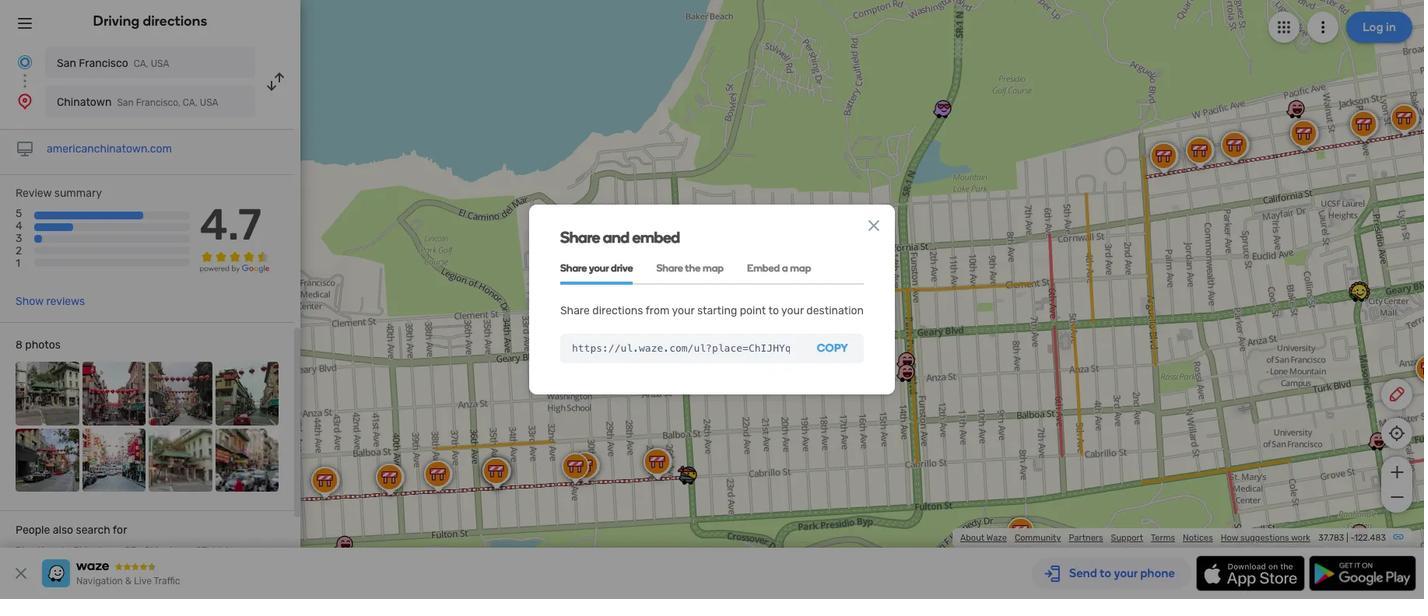 Task type: vqa. For each thing, say whether or not it's contained in the screenshot.
Image 6 of Chinatown, SF
yes



Task type: describe. For each thing, give the bounding box(es) containing it.
destination
[[806, 304, 864, 317]]

suggestions
[[1240, 533, 1289, 543]]

francisco,
[[136, 97, 180, 108]]

notices
[[1183, 533, 1213, 543]]

from
[[645, 304, 670, 317]]

location image
[[16, 92, 34, 111]]

photos
[[25, 339, 61, 352]]

4.7
[[200, 199, 262, 251]]

37.783
[[1318, 533, 1344, 543]]

show
[[16, 295, 44, 308]]

support
[[1111, 533, 1143, 543]]

directions to chinatown, sf link
[[16, 546, 136, 556]]

also
[[53, 524, 73, 537]]

1
[[16, 257, 20, 270]]

5 4 3 2 1
[[16, 207, 22, 270]]

8
[[16, 339, 22, 352]]

image 3 of chinatown, sf image
[[149, 362, 212, 425]]

about waze community partners support terms notices how suggestions work
[[960, 533, 1310, 543]]

share for share the map
[[656, 262, 683, 274]]

1 sf from the left
[[125, 546, 136, 556]]

review summary
[[16, 187, 102, 200]]

image 7 of chinatown, sf image
[[149, 428, 212, 492]]

image 8 of chinatown, sf image
[[215, 428, 279, 492]]

image 6 of chinatown, sf image
[[82, 428, 146, 492]]

zoom in image
[[1387, 463, 1407, 482]]

waze
[[986, 533, 1007, 543]]

&
[[125, 576, 132, 587]]

people also search for
[[16, 524, 127, 537]]

chinatown, sf driving directions link
[[16, 546, 239, 570]]

review
[[16, 187, 52, 200]]

usa inside san francisco ca, usa
[[151, 58, 169, 69]]

image 1 of chinatown, sf image
[[16, 362, 79, 425]]

point
[[740, 304, 766, 317]]

0 vertical spatial san
[[57, 57, 76, 70]]

0 horizontal spatial to
[[62, 546, 71, 556]]

share for share directions from your starting point to your destination
[[560, 304, 590, 317]]

drive
[[611, 262, 633, 274]]

traffic
[[154, 576, 180, 587]]

sf inside chinatown, sf driving directions
[[196, 546, 207, 556]]

work
[[1291, 533, 1310, 543]]

navigation & live traffic
[[76, 576, 180, 587]]

link image
[[1392, 531, 1405, 543]]

directions for share
[[592, 304, 643, 317]]

share the map
[[656, 262, 724, 274]]

x image
[[865, 216, 883, 235]]

usa inside chinatown san francisco, ca, usa
[[200, 97, 218, 108]]

|
[[1346, 533, 1348, 543]]

-
[[1350, 533, 1354, 543]]

x image
[[12, 564, 30, 583]]

2
[[16, 245, 22, 258]]

1 chinatown, from the left
[[73, 546, 122, 556]]

chinatown
[[57, 96, 112, 109]]

embed a map link
[[747, 253, 811, 284]]

chinatown, inside chinatown, sf driving directions
[[144, 546, 194, 556]]

about
[[960, 533, 984, 543]]

2 horizontal spatial your
[[781, 304, 804, 317]]

share for share and embed
[[560, 228, 600, 246]]

directions to chinatown, sf
[[16, 546, 136, 556]]

san francisco ca, usa
[[57, 57, 169, 70]]

the
[[685, 262, 701, 274]]

how
[[1221, 533, 1238, 543]]

about waze link
[[960, 533, 1007, 543]]

partners link
[[1069, 533, 1103, 543]]

embed
[[747, 262, 780, 274]]

computer image
[[16, 140, 34, 159]]

search
[[76, 524, 110, 537]]

navigation
[[76, 576, 123, 587]]

1 horizontal spatial to
[[768, 304, 779, 317]]

chinatown san francisco, ca, usa
[[57, 96, 218, 109]]

map for embed a map
[[790, 262, 811, 274]]

directions inside chinatown, sf driving directions
[[16, 560, 59, 570]]

image 4 of chinatown, sf image
[[215, 362, 279, 425]]



Task type: locate. For each thing, give the bounding box(es) containing it.
ca, inside san francisco ca, usa
[[134, 58, 148, 69]]

1 horizontal spatial usa
[[200, 97, 218, 108]]

map right a
[[790, 262, 811, 274]]

1 vertical spatial ca,
[[183, 97, 198, 108]]

copy button
[[801, 334, 864, 364]]

san inside chinatown san francisco, ca, usa
[[117, 97, 134, 108]]

partners
[[1069, 533, 1103, 543]]

usa up the francisco,
[[151, 58, 169, 69]]

to
[[768, 304, 779, 317], [62, 546, 71, 556]]

chinatown,
[[73, 546, 122, 556], [144, 546, 194, 556]]

san
[[57, 57, 76, 70], [117, 97, 134, 108]]

0 horizontal spatial sf
[[125, 546, 136, 556]]

your inside 'link'
[[589, 262, 609, 274]]

0 vertical spatial ca,
[[134, 58, 148, 69]]

san left the francisco,
[[117, 97, 134, 108]]

1 horizontal spatial ca,
[[183, 97, 198, 108]]

to right point
[[768, 304, 779, 317]]

sf
[[125, 546, 136, 556], [196, 546, 207, 556]]

2 horizontal spatial directions
[[592, 304, 643, 317]]

your
[[589, 262, 609, 274], [672, 304, 695, 317], [781, 304, 804, 317]]

usa
[[151, 58, 169, 69], [200, 97, 218, 108]]

to down also
[[62, 546, 71, 556]]

map
[[703, 262, 724, 274], [790, 262, 811, 274]]

a
[[782, 262, 788, 274]]

ca,
[[134, 58, 148, 69], [183, 97, 198, 108]]

1 horizontal spatial map
[[790, 262, 811, 274]]

community link
[[1015, 533, 1061, 543]]

directions
[[143, 12, 207, 30], [592, 304, 643, 317], [16, 560, 59, 570]]

1 horizontal spatial sf
[[196, 546, 207, 556]]

directions for driving
[[143, 12, 207, 30]]

share left the
[[656, 262, 683, 274]]

2 sf from the left
[[196, 546, 207, 556]]

0 horizontal spatial directions
[[16, 560, 59, 570]]

0 horizontal spatial usa
[[151, 58, 169, 69]]

your right point
[[781, 304, 804, 317]]

ca, right francisco
[[134, 58, 148, 69]]

0 horizontal spatial san
[[57, 57, 76, 70]]

share your drive link
[[560, 253, 633, 284]]

live
[[134, 576, 152, 587]]

summary
[[54, 187, 102, 200]]

1 horizontal spatial san
[[117, 97, 134, 108]]

None field
[[560, 334, 801, 364]]

community
[[1015, 533, 1061, 543]]

directions left from
[[592, 304, 643, 317]]

share your drive
[[560, 262, 633, 274]]

directions down directions
[[16, 560, 59, 570]]

0 vertical spatial directions
[[143, 12, 207, 30]]

embed a map
[[747, 262, 811, 274]]

notices link
[[1183, 533, 1213, 543]]

support link
[[1111, 533, 1143, 543]]

your right from
[[672, 304, 695, 317]]

map right the
[[703, 262, 724, 274]]

1 horizontal spatial directions
[[143, 12, 207, 30]]

share left drive
[[560, 262, 587, 274]]

directions
[[16, 546, 60, 556]]

share directions from your starting point to your destination
[[560, 304, 864, 317]]

2 vertical spatial directions
[[16, 560, 59, 570]]

share and embed
[[560, 228, 680, 246]]

and
[[603, 228, 629, 246]]

san left francisco
[[57, 57, 76, 70]]

driving
[[93, 12, 140, 30]]

current location image
[[16, 53, 34, 72]]

pencil image
[[1387, 385, 1406, 404]]

1 vertical spatial usa
[[200, 97, 218, 108]]

sf down "for"
[[125, 546, 136, 556]]

0 horizontal spatial chinatown,
[[73, 546, 122, 556]]

share down share your drive 'link'
[[560, 304, 590, 317]]

0 horizontal spatial map
[[703, 262, 724, 274]]

5
[[16, 207, 22, 220]]

chinatown, up traffic
[[144, 546, 194, 556]]

2 chinatown, from the left
[[144, 546, 194, 556]]

image 5 of chinatown, sf image
[[16, 428, 79, 492]]

for
[[113, 524, 127, 537]]

terms
[[1151, 533, 1175, 543]]

reviews
[[46, 295, 85, 308]]

1 vertical spatial directions
[[592, 304, 643, 317]]

show reviews
[[16, 295, 85, 308]]

driving
[[209, 546, 239, 556]]

2 map from the left
[[790, 262, 811, 274]]

1 vertical spatial to
[[62, 546, 71, 556]]

share up "share your drive"
[[560, 228, 600, 246]]

terms link
[[1151, 533, 1175, 543]]

sf left "driving"
[[196, 546, 207, 556]]

map for share the map
[[703, 262, 724, 274]]

chinatown, down search
[[73, 546, 122, 556]]

americanchinatown.com link
[[47, 142, 172, 156]]

usa right the francisco,
[[200, 97, 218, 108]]

1 horizontal spatial your
[[672, 304, 695, 317]]

122.483
[[1354, 533, 1386, 543]]

people
[[16, 524, 50, 537]]

starting
[[697, 304, 737, 317]]

directions right driving
[[143, 12, 207, 30]]

chinatown, sf driving directions
[[16, 546, 239, 570]]

image 2 of chinatown, sf image
[[82, 362, 146, 425]]

americanchinatown.com
[[47, 142, 172, 156]]

3
[[16, 232, 22, 245]]

0 vertical spatial to
[[768, 304, 779, 317]]

share for share your drive
[[560, 262, 587, 274]]

share inside 'link'
[[560, 262, 587, 274]]

how suggestions work link
[[1221, 533, 1310, 543]]

embed
[[632, 228, 680, 246]]

share
[[560, 228, 600, 246], [560, 262, 587, 274], [656, 262, 683, 274], [560, 304, 590, 317]]

driving directions
[[93, 12, 207, 30]]

0 vertical spatial usa
[[151, 58, 169, 69]]

zoom out image
[[1387, 488, 1407, 507]]

4
[[16, 220, 22, 233]]

1 map from the left
[[703, 262, 724, 274]]

0 horizontal spatial ca,
[[134, 58, 148, 69]]

1 horizontal spatial chinatown,
[[144, 546, 194, 556]]

your left drive
[[589, 262, 609, 274]]

37.783 | -122.483
[[1318, 533, 1386, 543]]

francisco
[[79, 57, 128, 70]]

ca, right the francisco,
[[183, 97, 198, 108]]

copy
[[817, 342, 848, 355]]

8 photos
[[16, 339, 61, 352]]

0 horizontal spatial your
[[589, 262, 609, 274]]

ca, inside chinatown san francisco, ca, usa
[[183, 97, 198, 108]]

1 vertical spatial san
[[117, 97, 134, 108]]

share the map link
[[656, 253, 724, 284]]



